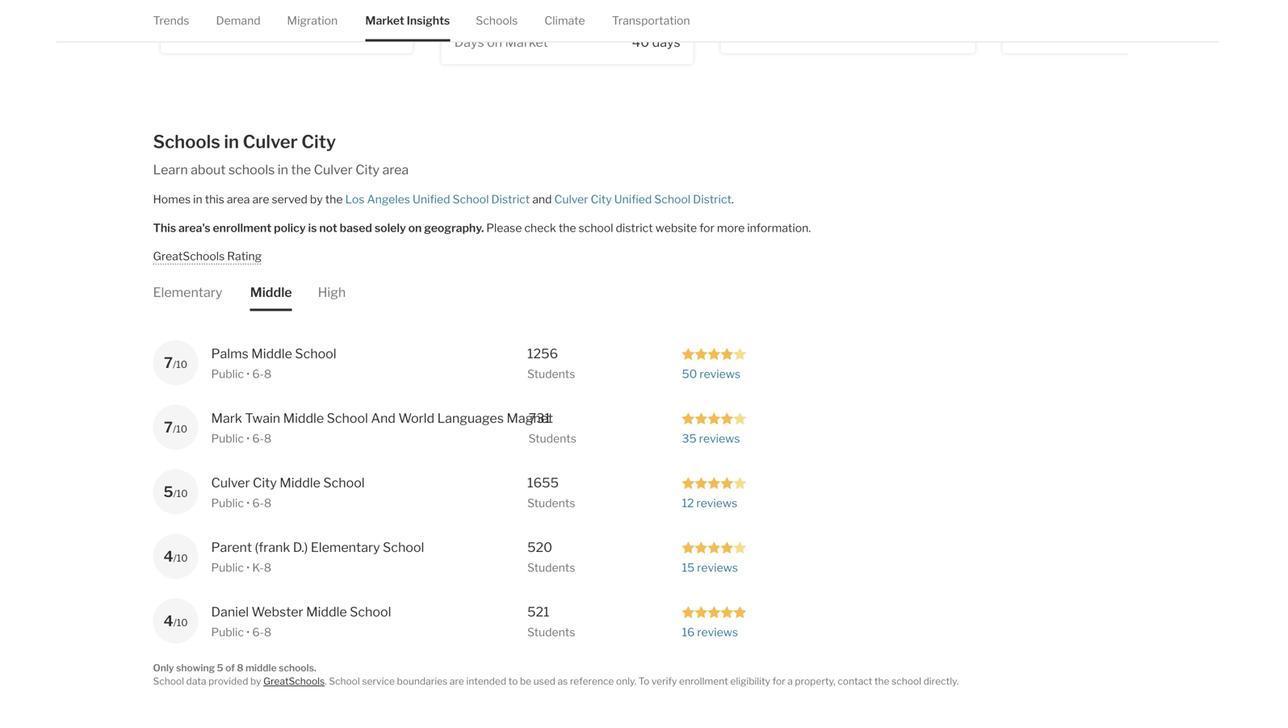 Task type: describe. For each thing, give the bounding box(es) containing it.
palms
[[211, 346, 249, 362]]

insights
[[407, 14, 450, 27]]

73 days
[[353, 23, 400, 39]]

greatschools link
[[263, 676, 325, 688]]

the up "served"
[[291, 162, 311, 178]]

and
[[533, 193, 552, 206]]

reviews for 521
[[697, 626, 738, 640]]

students for 1256
[[528, 367, 576, 381]]

migration link
[[287, 0, 338, 41]]

schools link
[[476, 0, 518, 41]]

rating 5.0 out of 5 element
[[682, 605, 747, 619]]

languages
[[437, 411, 504, 426]]

area's
[[179, 221, 211, 235]]

city up learn about schools in the culver city area
[[302, 131, 336, 153]]

service
[[362, 676, 395, 688]]

culver up learn about schools in the culver city area
[[243, 131, 298, 153]]

6- inside culver city middle school public • 6-8
[[252, 497, 264, 510]]

this
[[205, 193, 224, 206]]

parent (frank d.) elementary school button
[[211, 538, 433, 558]]

school inside daniel webster middle school public • 6-8
[[350, 605, 391, 620]]

8 inside parent (frank d.) elementary school public • k-8
[[264, 561, 272, 575]]

schools for schools in culver city
[[153, 131, 220, 153]]

9%
[[321, 1, 341, 17]]

culver city middle school public • 6-8
[[211, 475, 365, 510]]

palms middle school button
[[211, 344, 433, 364]]

sale to list for 9% under list
[[174, 1, 240, 17]]

reviews for 520
[[697, 561, 738, 575]]

rating 4.0 out of 5 element for 1256
[[682, 347, 747, 361]]

market for 9% under list
[[225, 23, 268, 39]]

check
[[525, 221, 556, 235]]

731
[[529, 411, 551, 426]]

/10 for culver
[[173, 488, 188, 500]]

students for 1655
[[528, 497, 576, 510]]

12
[[682, 497, 694, 510]]

information.
[[748, 221, 811, 235]]

50 reviews
[[682, 367, 741, 381]]

1 district from the left
[[492, 193, 530, 206]]

school inside mark twain middle school and world languages magnet public • 6-8
[[327, 411, 368, 426]]

6- inside palms middle school public • 6-8
[[252, 367, 264, 381]]

only showing 5 of         8 middle schools.
[[153, 663, 316, 674]]

to
[[639, 676, 650, 688]]

used
[[534, 676, 556, 688]]

culver right and
[[555, 193, 589, 206]]

days on market for 9%
[[174, 23, 268, 39]]

4 /10 for parent (frank d.) elementary school
[[164, 548, 188, 566]]

middle
[[246, 663, 277, 674]]

0 vertical spatial elementary
[[153, 285, 222, 300]]

0 horizontal spatial area
[[227, 193, 250, 206]]

as
[[558, 676, 568, 688]]

provided
[[209, 676, 248, 688]]

twain
[[245, 411, 280, 426]]

731 students
[[529, 411, 577, 446]]

2 unified from the left
[[615, 193, 652, 206]]

data
[[186, 676, 206, 688]]

this area's enrollment policy is not based solely on geography. please check the school district website for more information.
[[153, 221, 811, 235]]

1655
[[528, 475, 559, 491]]

schools for schools
[[476, 14, 518, 27]]

521 students
[[528, 605, 576, 640]]

over
[[634, 13, 660, 28]]

16
[[682, 626, 695, 640]]

students for 520
[[528, 561, 576, 575]]

contact
[[838, 676, 873, 688]]

high element
[[318, 264, 346, 311]]

35 reviews
[[682, 432, 740, 446]]

1 unified from the left
[[413, 193, 450, 206]]

only
[[153, 663, 174, 674]]

transportation link
[[612, 0, 690, 41]]

public inside daniel webster middle school public • 6-8
[[211, 626, 244, 640]]

mark twain middle school and world languages magnet public • 6-8
[[211, 411, 553, 446]]

k-
[[252, 561, 264, 575]]

market insights link
[[365, 0, 450, 41]]

middle for 4
[[306, 605, 347, 620]]

9% under list
[[321, 1, 400, 17]]

greatschools rating
[[153, 250, 262, 263]]

only.
[[616, 676, 637, 688]]

521
[[528, 605, 550, 620]]

2 district from the left
[[693, 193, 732, 206]]

please
[[487, 221, 522, 235]]

0 horizontal spatial school
[[579, 221, 614, 235]]

7 /10 for palms middle school
[[164, 354, 187, 372]]

in for this
[[193, 193, 203, 206]]

district
[[616, 221, 653, 235]]

7 for mark twain middle school and world languages magnet
[[164, 419, 173, 436]]

1 vertical spatial are
[[450, 676, 464, 688]]

0 vertical spatial are
[[252, 193, 269, 206]]

0%
[[610, 13, 631, 28]]

6- inside mark twain middle school and world languages magnet public • 6-8
[[252, 432, 264, 446]]

school inside culver city middle school public • 6-8
[[323, 475, 365, 491]]

this
[[153, 221, 176, 235]]

and
[[371, 411, 396, 426]]

showing
[[176, 663, 215, 674]]

on for 0%
[[487, 34, 503, 50]]

los angeles unified school district link
[[345, 193, 530, 206]]

market insights
[[365, 14, 450, 27]]

schools
[[229, 162, 275, 178]]

webster
[[252, 605, 304, 620]]

directly.
[[924, 676, 959, 688]]

1 horizontal spatial enrollment
[[679, 676, 729, 688]]

homes in this area are served by the los angeles unified school district and culver city unified school district .
[[153, 193, 734, 206]]

parent
[[211, 540, 252, 556]]

based
[[340, 221, 372, 235]]

world
[[399, 411, 435, 426]]

sale to list for 0% over list
[[455, 13, 521, 28]]

• inside culver city middle school public • 6-8
[[246, 497, 250, 510]]

not
[[319, 221, 337, 235]]

public inside parent (frank d.) elementary school public • k-8
[[211, 561, 244, 575]]

73
[[353, 23, 369, 39]]

mark
[[211, 411, 242, 426]]

demand
[[216, 14, 261, 27]]

/10 for palms
[[173, 359, 187, 371]]

daniel webster middle school public • 6-8
[[211, 605, 391, 640]]

1256
[[528, 346, 558, 362]]

students for 731
[[529, 432, 577, 446]]

0 vertical spatial .
[[732, 193, 734, 206]]

1 horizontal spatial school
[[892, 676, 922, 688]]

parent (frank d.) elementary school public • k-8
[[211, 540, 424, 575]]

4 for parent (frank d.) elementary school
[[164, 548, 173, 566]]

middle element
[[250, 264, 292, 311]]

days for under
[[372, 23, 400, 39]]

school inside palms middle school public • 6-8
[[295, 346, 337, 362]]

• inside parent (frank d.) elementary school public • k-8
[[246, 561, 250, 575]]

days for over
[[652, 34, 681, 50]]

policy
[[274, 221, 306, 235]]

12 reviews
[[682, 497, 738, 510]]

1256 students
[[528, 346, 576, 381]]

sale for 9% under list
[[174, 1, 200, 17]]

city inside culver city middle school public • 6-8
[[253, 475, 277, 491]]

days on market for 0%
[[455, 34, 548, 50]]

elementary inside parent (frank d.) elementary school public • k-8
[[311, 540, 380, 556]]

culver city unified school district link
[[555, 193, 732, 206]]

middle for 5
[[280, 475, 321, 491]]

6- inside daniel webster middle school public • 6-8
[[252, 626, 264, 640]]

8 inside palms middle school public • 6-8
[[264, 367, 272, 381]]

to for 9% under list
[[203, 1, 215, 17]]

learn about schools in the culver city area
[[153, 162, 409, 178]]

migration
[[287, 14, 338, 27]]

2 horizontal spatial in
[[278, 162, 288, 178]]



Task type: vqa. For each thing, say whether or not it's contained in the screenshot.
Reviews for 731
yes



Task type: locate. For each thing, give the bounding box(es) containing it.
0 horizontal spatial by
[[250, 676, 261, 688]]

rating 4.0 out of 5 element up 35 reviews
[[682, 411, 747, 425]]

0 vertical spatial schools
[[476, 14, 518, 27]]

for
[[700, 221, 715, 235], [773, 676, 786, 688]]

8 inside culver city middle school public • 6-8
[[264, 497, 272, 510]]

0 horizontal spatial market
[[225, 23, 268, 39]]

the left los
[[325, 193, 343, 206]]

los
[[345, 193, 365, 206]]

on right 'solely'
[[409, 221, 422, 235]]

1 horizontal spatial area
[[383, 162, 409, 178]]

1 public from the top
[[211, 367, 244, 381]]

• down daniel
[[246, 626, 250, 640]]

7 left palms
[[164, 354, 173, 372]]

3 /10 from the top
[[173, 488, 188, 500]]

4 /10 left parent
[[164, 548, 188, 566]]

6- up twain
[[252, 367, 264, 381]]

4 • from the top
[[246, 561, 250, 575]]

1 horizontal spatial on
[[409, 221, 422, 235]]

8 up the (frank
[[264, 497, 272, 510]]

by
[[310, 193, 323, 206], [250, 676, 261, 688]]

list for 0% over list
[[499, 13, 521, 28]]

middle inside mark twain middle school and world languages magnet public • 6-8
[[283, 411, 324, 426]]

0 horizontal spatial unified
[[413, 193, 450, 206]]

for left more
[[700, 221, 715, 235]]

schools in culver city
[[153, 131, 336, 153]]

by right "served"
[[310, 193, 323, 206]]

1 horizontal spatial days
[[455, 34, 484, 50]]

to for 0% over list
[[483, 13, 496, 28]]

1 vertical spatial 4
[[164, 613, 173, 630]]

1 horizontal spatial days on market
[[455, 34, 548, 50]]

2 4 /10 from the top
[[164, 613, 188, 630]]

transportation
[[612, 14, 690, 27]]

2 vertical spatial in
[[193, 193, 203, 206]]

0 horizontal spatial 5
[[164, 483, 173, 501]]

5 public from the top
[[211, 626, 244, 640]]

3 6- from the top
[[252, 497, 264, 510]]

rating 4.0 out of 5 element for 731
[[682, 411, 747, 425]]

2 • from the top
[[246, 432, 250, 446]]

0 horizontal spatial sale to list
[[174, 1, 240, 17]]

city right and
[[591, 193, 612, 206]]

solely
[[375, 221, 406, 235]]

days for 9%
[[174, 23, 204, 39]]

8 down twain
[[264, 432, 272, 446]]

7 /10
[[164, 354, 187, 372], [164, 419, 187, 436]]

8 up twain
[[264, 367, 272, 381]]

students
[[528, 367, 576, 381], [529, 432, 577, 446], [528, 497, 576, 510], [528, 561, 576, 575], [528, 626, 576, 640]]

7 /10 left palms
[[164, 354, 187, 372]]

public down palms
[[211, 367, 244, 381]]

public inside palms middle school public • 6-8
[[211, 367, 244, 381]]

0 horizontal spatial enrollment
[[213, 221, 272, 235]]

reviews for 1256
[[700, 367, 741, 381]]

1 7 from the top
[[164, 354, 173, 372]]

2 7 from the top
[[164, 419, 173, 436]]

trends
[[153, 14, 189, 27]]

8
[[264, 367, 272, 381], [264, 432, 272, 446], [264, 497, 272, 510], [264, 561, 272, 575], [264, 626, 272, 640], [237, 663, 244, 674]]

middle right webster
[[306, 605, 347, 620]]

2 6- from the top
[[252, 432, 264, 446]]

0 horizontal spatial schools
[[153, 131, 220, 153]]

rating 4.0 out of 5 element for 1655
[[682, 476, 747, 490]]

to
[[203, 1, 215, 17], [483, 13, 496, 28], [509, 676, 518, 688]]

market for 0% over list
[[505, 34, 548, 50]]

daniel
[[211, 605, 249, 620]]

2 horizontal spatial on
[[487, 34, 503, 50]]

for left a
[[773, 676, 786, 688]]

3 rating 4.0 out of 5 element from the top
[[682, 476, 747, 490]]

middle
[[250, 285, 292, 300], [251, 346, 292, 362], [283, 411, 324, 426], [280, 475, 321, 491], [306, 605, 347, 620]]

reviews right 50
[[700, 367, 741, 381]]

demand link
[[216, 0, 261, 41]]

0 vertical spatial 5
[[164, 483, 173, 501]]

1 vertical spatial in
[[278, 162, 288, 178]]

7 left mark
[[164, 419, 173, 436]]

8 right of
[[237, 663, 244, 674]]

5 /10
[[164, 483, 188, 501]]

/10 inside 5 /10
[[173, 488, 188, 500]]

learn
[[153, 162, 188, 178]]

list for 9% under list
[[382, 1, 400, 17]]

students for 521
[[528, 626, 576, 640]]

0 horizontal spatial .
[[325, 676, 327, 688]]

unified
[[413, 193, 450, 206], [615, 193, 652, 206]]

• inside palms middle school public • 6-8
[[246, 367, 250, 381]]

in
[[224, 131, 239, 153], [278, 162, 288, 178], [193, 193, 203, 206]]

the right contact
[[875, 676, 890, 688]]

8 inside daniel webster middle school public • 6-8
[[264, 626, 272, 640]]

1 horizontal spatial elementary
[[311, 540, 380, 556]]

. up more
[[732, 193, 734, 206]]

public
[[211, 367, 244, 381], [211, 432, 244, 446], [211, 497, 244, 510], [211, 561, 244, 575], [211, 626, 244, 640]]

district up please
[[492, 193, 530, 206]]

mark twain middle school and world languages magnet button
[[211, 409, 553, 428]]

1 horizontal spatial sale
[[455, 13, 481, 28]]

magnet
[[507, 411, 553, 426]]

/10 for mark
[[173, 424, 187, 435]]

1 horizontal spatial are
[[450, 676, 464, 688]]

sale
[[174, 1, 200, 17], [455, 13, 481, 28]]

1 vertical spatial elementary
[[311, 540, 380, 556]]

0 vertical spatial greatschools
[[153, 250, 225, 263]]

1 • from the top
[[246, 367, 250, 381]]

0 horizontal spatial sale
[[174, 1, 200, 17]]

list left the climate
[[499, 13, 521, 28]]

elementary element
[[153, 264, 222, 311]]

area right this
[[227, 193, 250, 206]]

1 horizontal spatial market
[[365, 14, 404, 27]]

culver inside culver city middle school public • 6-8
[[211, 475, 250, 491]]

4 rating 4.0 out of 5 element from the top
[[682, 541, 747, 555]]

middle down rating
[[250, 285, 292, 300]]

school left directly.
[[892, 676, 922, 688]]

palms middle school public • 6-8
[[211, 346, 337, 381]]

. left service
[[325, 676, 327, 688]]

0 horizontal spatial greatschools
[[153, 250, 225, 263]]

7 /10 for mark twain middle school and world languages magnet
[[164, 419, 187, 436]]

1 vertical spatial 7
[[164, 419, 173, 436]]

6- up the (frank
[[252, 497, 264, 510]]

the right check
[[559, 221, 576, 235]]

public down parent
[[211, 561, 244, 575]]

middle right palms
[[251, 346, 292, 362]]

list for 0% over list
[[663, 13, 681, 28]]

under
[[344, 1, 380, 17]]

3 public from the top
[[211, 497, 244, 510]]

of
[[225, 663, 235, 674]]

unified up 'district'
[[615, 193, 652, 206]]

5 /10 from the top
[[173, 617, 188, 629]]

enrollment right verify
[[679, 676, 729, 688]]

students down 731
[[529, 432, 577, 446]]

reviews
[[700, 367, 741, 381], [699, 432, 740, 446], [697, 497, 738, 510], [697, 561, 738, 575], [697, 626, 738, 640]]

on left climate link
[[487, 34, 503, 50]]

intended
[[466, 676, 507, 688]]

4 up only
[[164, 613, 173, 630]]

city up los
[[356, 162, 380, 178]]

• inside mark twain middle school and world languages magnet public • 6-8
[[246, 432, 250, 446]]

in for culver
[[224, 131, 239, 153]]

school inside parent (frank d.) elementary school public • k-8
[[383, 540, 424, 556]]

•
[[246, 367, 250, 381], [246, 432, 250, 446], [246, 497, 250, 510], [246, 561, 250, 575], [246, 626, 250, 640]]

middle right twain
[[283, 411, 324, 426]]

0 horizontal spatial list
[[382, 1, 400, 17]]

enrollment up rating
[[213, 221, 272, 235]]

on right trends link
[[207, 23, 222, 39]]

to left be on the bottom of page
[[509, 676, 518, 688]]

1 horizontal spatial sale to list
[[455, 13, 521, 28]]

0 horizontal spatial on
[[207, 23, 222, 39]]

2 public from the top
[[211, 432, 244, 446]]

greatschools down schools.
[[263, 676, 325, 688]]

• down twain
[[246, 432, 250, 446]]

property,
[[795, 676, 836, 688]]

(frank
[[255, 540, 290, 556]]

school data provided by greatschools . school service boundaries are intended to be used as reference only. to verify enrollment eligibility for a property, contact the school directly.
[[153, 676, 959, 688]]

/10 for parent
[[173, 553, 188, 565]]

public inside mark twain middle school and world languages magnet public • 6-8
[[211, 432, 244, 446]]

elementary right d.) in the left of the page
[[311, 540, 380, 556]]

reviews right 15
[[697, 561, 738, 575]]

16 reviews
[[682, 626, 738, 640]]

1 horizontal spatial list
[[499, 13, 521, 28]]

the
[[291, 162, 311, 178], [325, 193, 343, 206], [559, 221, 576, 235], [875, 676, 890, 688]]

1 horizontal spatial greatschools
[[263, 676, 325, 688]]

0 vertical spatial 7
[[164, 354, 173, 372]]

in up "served"
[[278, 162, 288, 178]]

2 /10 from the top
[[173, 424, 187, 435]]

1 vertical spatial 5
[[217, 663, 223, 674]]

days for 0%
[[455, 34, 484, 50]]

1 vertical spatial 4 /10
[[164, 613, 188, 630]]

8 inside mark twain middle school and world languages magnet public • 6-8
[[264, 432, 272, 446]]

reviews for 1655
[[697, 497, 738, 510]]

middle for 7
[[283, 411, 324, 426]]

elementary down greatschools rating
[[153, 285, 222, 300]]

4 /10 from the top
[[173, 553, 188, 565]]

greatschools down area's
[[153, 250, 225, 263]]

culver up los
[[314, 162, 353, 178]]

0 vertical spatial by
[[310, 193, 323, 206]]

0 horizontal spatial for
[[700, 221, 715, 235]]

students down 1256
[[528, 367, 576, 381]]

school
[[453, 193, 489, 206], [655, 193, 691, 206], [295, 346, 337, 362], [327, 411, 368, 426], [323, 475, 365, 491], [383, 540, 424, 556], [350, 605, 391, 620], [153, 676, 184, 688], [329, 676, 360, 688]]

are left "served"
[[252, 193, 269, 206]]

50
[[682, 367, 697, 381]]

schools left the climate
[[476, 14, 518, 27]]

• inside daniel webster middle school public • 6-8
[[246, 626, 250, 640]]

geography.
[[424, 221, 484, 235]]

1 rating 4.0 out of 5 element from the top
[[682, 347, 747, 361]]

2 horizontal spatial market
[[505, 34, 548, 50]]

rating 4.0 out of 5 element for 520
[[682, 541, 747, 555]]

d.)
[[293, 540, 308, 556]]

0 horizontal spatial elementary
[[153, 285, 222, 300]]

list for 9% under list
[[218, 1, 240, 17]]

area up 'angeles'
[[383, 162, 409, 178]]

3 • from the top
[[246, 497, 250, 510]]

in up schools
[[224, 131, 239, 153]]

0 vertical spatial 7 /10
[[164, 354, 187, 372]]

rating 4.0 out of 5 element up 15 reviews
[[682, 541, 747, 555]]

2 rating 4.0 out of 5 element from the top
[[682, 411, 747, 425]]

homes
[[153, 193, 191, 206]]

sale right insights
[[455, 13, 481, 28]]

1 horizontal spatial unified
[[615, 193, 652, 206]]

1 vertical spatial by
[[250, 676, 261, 688]]

0 horizontal spatial in
[[193, 193, 203, 206]]

• down palms
[[246, 367, 250, 381]]

public down daniel
[[211, 626, 244, 640]]

1 /10 from the top
[[173, 359, 187, 371]]

1 horizontal spatial days
[[652, 34, 681, 50]]

days right 40
[[652, 34, 681, 50]]

1 vertical spatial school
[[892, 676, 922, 688]]

7
[[164, 354, 173, 372], [164, 419, 173, 436]]

0 vertical spatial school
[[579, 221, 614, 235]]

is
[[308, 221, 317, 235]]

4 public from the top
[[211, 561, 244, 575]]

0 horizontal spatial days
[[372, 23, 400, 39]]

days left demand "link"
[[174, 23, 204, 39]]

middle inside daniel webster middle school public • 6-8
[[306, 605, 347, 620]]

1 horizontal spatial 5
[[217, 663, 223, 674]]

area
[[383, 162, 409, 178], [227, 193, 250, 206]]

35
[[682, 432, 697, 446]]

schools up learn
[[153, 131, 220, 153]]

rating 4.0 out of 5 element
[[682, 347, 747, 361], [682, 411, 747, 425], [682, 476, 747, 490], [682, 541, 747, 555]]

served
[[272, 193, 308, 206]]

rating 4.0 out of 5 element up 50 reviews
[[682, 347, 747, 361]]

climate
[[545, 14, 585, 27]]

students down 520
[[528, 561, 576, 575]]

list right over
[[663, 13, 681, 28]]

in left this
[[193, 193, 203, 206]]

4 /10 for daniel webster middle school
[[164, 613, 188, 630]]

more
[[717, 221, 745, 235]]

list right trends
[[218, 1, 240, 17]]

0 horizontal spatial are
[[252, 193, 269, 206]]

city down twain
[[253, 475, 277, 491]]

greatschools
[[153, 250, 225, 263], [263, 676, 325, 688]]

a
[[788, 676, 793, 688]]

trends link
[[153, 0, 189, 41]]

reviews for 731
[[699, 432, 740, 446]]

list
[[218, 1, 240, 17], [499, 13, 521, 28]]

1 horizontal spatial .
[[732, 193, 734, 206]]

6- down webster
[[252, 626, 264, 640]]

7 for palms middle school
[[164, 354, 173, 372]]

1 vertical spatial 7 /10
[[164, 419, 187, 436]]

1 4 /10 from the top
[[164, 548, 188, 566]]

• up parent
[[246, 497, 250, 510]]

1655 students
[[528, 475, 576, 510]]

520 students
[[528, 540, 576, 575]]

0 horizontal spatial list
[[218, 1, 240, 17]]

8 down webster
[[264, 626, 272, 640]]

1 horizontal spatial district
[[693, 193, 732, 206]]

angeles
[[367, 193, 410, 206]]

are left intended
[[450, 676, 464, 688]]

to right insights
[[483, 13, 496, 28]]

by down middle
[[250, 676, 261, 688]]

5 • from the top
[[246, 626, 250, 640]]

middle inside culver city middle school public • 6-8
[[280, 475, 321, 491]]

days right market insights link
[[455, 34, 484, 50]]

1 horizontal spatial by
[[310, 193, 323, 206]]

2 7 /10 from the top
[[164, 419, 187, 436]]

0 vertical spatial for
[[700, 221, 715, 235]]

daniel webster middle school button
[[211, 603, 433, 622]]

climate link
[[545, 0, 585, 41]]

students down 521
[[528, 626, 576, 640]]

1 horizontal spatial schools
[[476, 14, 518, 27]]

8 down the (frank
[[264, 561, 272, 575]]

0 horizontal spatial days
[[174, 23, 204, 39]]

0 horizontal spatial days on market
[[174, 23, 268, 39]]

1 6- from the top
[[252, 367, 264, 381]]

reviews right 12
[[697, 497, 738, 510]]

4 6- from the top
[[252, 626, 264, 640]]

1 horizontal spatial to
[[483, 13, 496, 28]]

1 horizontal spatial for
[[773, 676, 786, 688]]

district up more
[[693, 193, 732, 206]]

unified up geography.
[[413, 193, 450, 206]]

school left 'district'
[[579, 221, 614, 235]]

high
[[318, 285, 346, 300]]

middle inside palms middle school public • 6-8
[[251, 346, 292, 362]]

6- down twain
[[252, 432, 264, 446]]

on for 9%
[[207, 23, 222, 39]]

rating
[[227, 250, 262, 263]]

about
[[191, 162, 226, 178]]

public inside culver city middle school public • 6-8
[[211, 497, 244, 510]]

0 vertical spatial in
[[224, 131, 239, 153]]

4 for daniel webster middle school
[[164, 613, 173, 630]]

days on market
[[174, 23, 268, 39], [455, 34, 548, 50]]

website
[[656, 221, 697, 235]]

reviews down rating 5.0 out of 5 element
[[697, 626, 738, 640]]

verify
[[652, 676, 677, 688]]

1 7 /10 from the top
[[164, 354, 187, 372]]

/10 for daniel
[[173, 617, 188, 629]]

middle up d.) in the left of the page
[[280, 475, 321, 491]]

2 horizontal spatial to
[[509, 676, 518, 688]]

to left demand
[[203, 1, 215, 17]]

0 vertical spatial enrollment
[[213, 221, 272, 235]]

1 4 from the top
[[164, 548, 173, 566]]

1 horizontal spatial list
[[663, 13, 681, 28]]

0 vertical spatial area
[[383, 162, 409, 178]]

15 reviews
[[682, 561, 738, 575]]

• left 'k-' at left bottom
[[246, 561, 250, 575]]

school
[[579, 221, 614, 235], [892, 676, 922, 688]]

schools
[[476, 14, 518, 27], [153, 131, 220, 153]]

rating 4.0 out of 5 element up 12 reviews
[[682, 476, 747, 490]]

students down "1655"
[[528, 497, 576, 510]]

1 horizontal spatial in
[[224, 131, 239, 153]]

1 vertical spatial .
[[325, 676, 327, 688]]

1 vertical spatial for
[[773, 676, 786, 688]]

reviews right 35 at the bottom right of page
[[699, 432, 740, 446]]

0 vertical spatial 4
[[164, 548, 173, 566]]

schools.
[[279, 663, 316, 674]]

reference
[[570, 676, 614, 688]]

days right 73
[[372, 23, 400, 39]]

0 vertical spatial 4 /10
[[164, 548, 188, 566]]

0 horizontal spatial to
[[203, 1, 215, 17]]

public down mark
[[211, 432, 244, 446]]

2 4 from the top
[[164, 613, 173, 630]]

sale left demand
[[174, 1, 200, 17]]

1 vertical spatial schools
[[153, 131, 220, 153]]

7 /10 left mark
[[164, 419, 187, 436]]

are
[[252, 193, 269, 206], [450, 676, 464, 688]]

40
[[632, 34, 650, 50]]

4 /10 up only
[[164, 613, 188, 630]]

sale for 0% over list
[[455, 13, 481, 28]]

1 vertical spatial area
[[227, 193, 250, 206]]

0 horizontal spatial district
[[492, 193, 530, 206]]

culver right 5 /10
[[211, 475, 250, 491]]

4 left parent
[[164, 548, 173, 566]]

1 vertical spatial enrollment
[[679, 676, 729, 688]]

1 vertical spatial greatschools
[[263, 676, 325, 688]]



